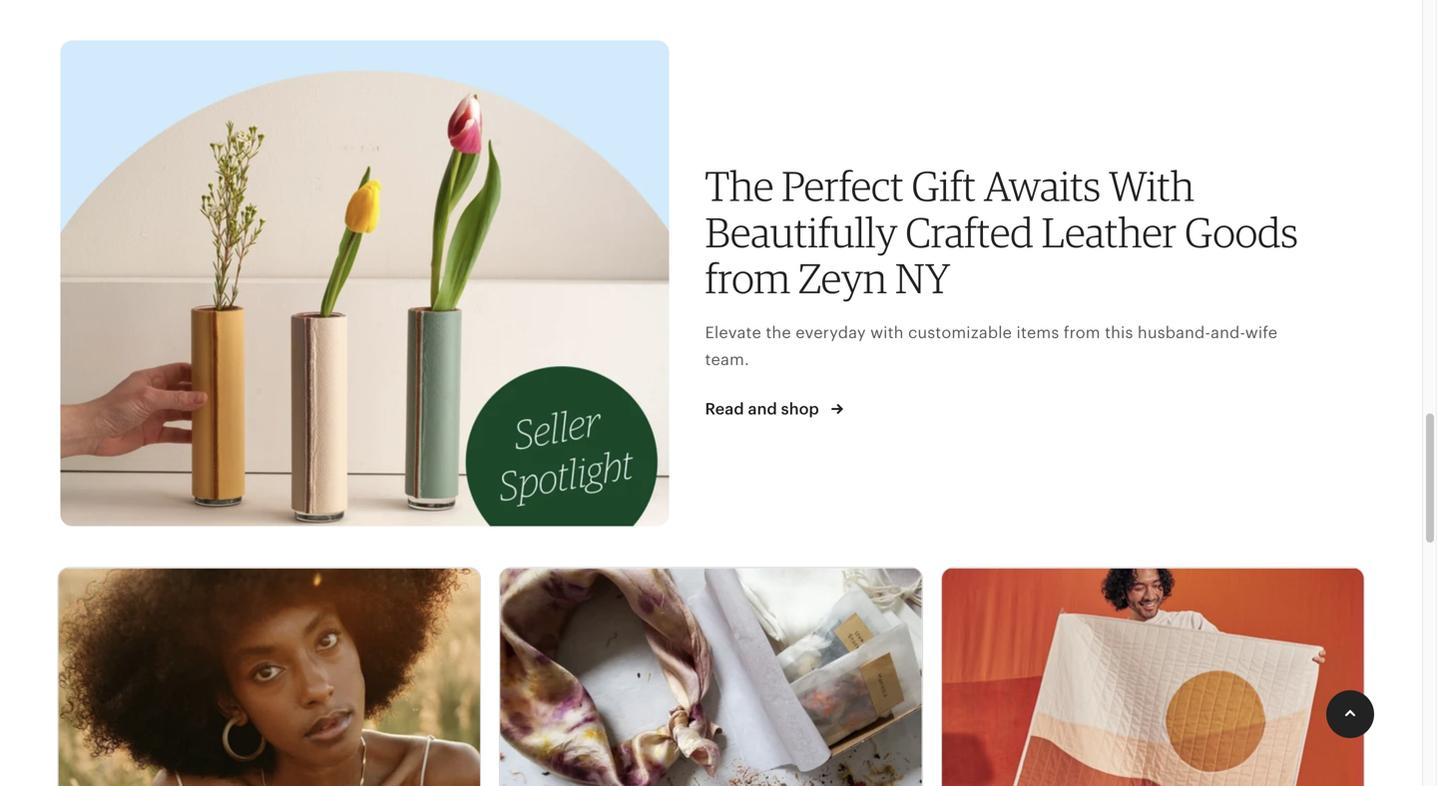 Task type: vqa. For each thing, say whether or not it's contained in the screenshot.
item:
no



Task type: locate. For each thing, give the bounding box(es) containing it.
this
[[1105, 324, 1134, 342]]

wife
[[1246, 324, 1278, 342]]

gift
[[912, 161, 976, 211]]

and
[[748, 400, 777, 418]]

1 horizontal spatial from
[[1064, 324, 1101, 342]]

from left this
[[1064, 324, 1101, 342]]

from up elevate
[[705, 253, 791, 303]]

ny
[[896, 253, 951, 303]]

the
[[766, 324, 792, 342]]

zeyn
[[799, 253, 887, 303]]

from
[[705, 253, 791, 303], [1064, 324, 1101, 342]]

and-
[[1211, 324, 1246, 342]]

with
[[1109, 161, 1195, 211]]

elevate
[[705, 324, 762, 342]]

from inside elevate the everyday with customizable items from this husband-and-wife team.
[[1064, 324, 1101, 342]]

0 horizontal spatial from
[[705, 253, 791, 303]]

elevate the everyday with customizable items from this husband-and-wife team. link
[[705, 324, 1278, 369]]

0 vertical spatial from
[[705, 253, 791, 303]]

customizable
[[908, 324, 1012, 342]]

1 vertical spatial from
[[1064, 324, 1101, 342]]

team.
[[705, 351, 750, 369]]

beautifully
[[705, 207, 898, 257]]

from inside the perfect gift awaits with beautifully crafted leather goods from zeyn ny
[[705, 253, 791, 303]]



Task type: describe. For each thing, give the bounding box(es) containing it.
goods
[[1185, 207, 1299, 257]]

the
[[705, 161, 774, 211]]

husband-
[[1138, 324, 1211, 342]]

leather
[[1042, 207, 1177, 257]]

awaits
[[984, 161, 1101, 211]]

shop
[[781, 400, 819, 418]]

read and shop
[[705, 400, 819, 418]]

the perfect gift awaits with beautifully crafted leather goods from zeyn ny
[[705, 161, 1299, 303]]

everyday
[[796, 324, 866, 342]]

perfect
[[782, 161, 904, 211]]

items
[[1017, 324, 1060, 342]]

crafted
[[906, 207, 1034, 257]]

read and shop link
[[705, 397, 849, 421]]

elevate the everyday with customizable items from this husband-and-wife team.
[[705, 324, 1278, 369]]

read
[[705, 400, 744, 418]]

the perfect gift awaits with beautifully crafted leather goods from zeyn ny link
[[705, 161, 1299, 303]]

with
[[871, 324, 904, 342]]



